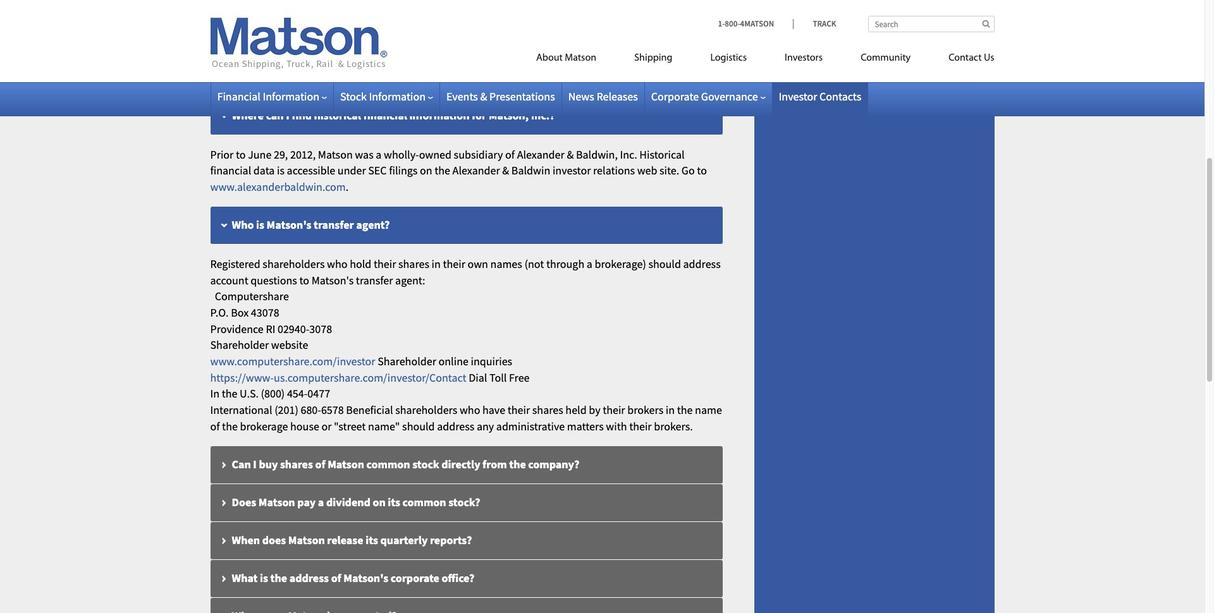 Task type: vqa. For each thing, say whether or not it's contained in the screenshot.
1-800-4MATSON
yes



Task type: describe. For each thing, give the bounding box(es) containing it.
who is matson's transfer agent? tab panel
[[210, 256, 723, 435]]

data
[[254, 163, 275, 178]]

investor contacts
[[779, 89, 862, 104]]

the inside prior to june 29, 2012, matson was a wholly-owned subsidiary of alexander & baldwin, inc. historical financial data is accessible under sec filings on the alexander & baldwin investor relations web site. go to www.alexanderbaldwin.com .
[[435, 163, 450, 178]]

wholly-
[[384, 147, 419, 162]]

company?
[[529, 457, 580, 472]]

corporate governance
[[652, 89, 758, 104]]

matson's inside where can i find matson's filings with the securities and exchange commission (sec)? tab
[[314, 31, 359, 45]]

a inside prior to june 29, 2012, matson was a wholly-owned subsidiary of alexander & baldwin, inc. historical financial data is accessible under sec filings on the alexander & baldwin investor relations web site. go to www.alexanderbaldwin.com .
[[376, 147, 382, 162]]

events
[[447, 89, 478, 104]]

shipping
[[635, 53, 673, 63]]

0 horizontal spatial in
[[432, 257, 441, 271]]

common inside does matson pay a dividend on its common stock? tab
[[403, 495, 446, 510]]

events & presentations
[[447, 89, 555, 104]]

community link
[[842, 47, 930, 73]]

to inside registered shareholders who hold their shares in their own names (not through a brokerage) should address account questions to matson's transfer agent: computershare p.o. box 43078 providence ri 02940-3078 shareholder website www.computershare.com/investor shareholder online inquiries https://www-us.computershare.com/investor/contact dial toll free in the u.s. (800) 454-0477 international (201) 680-6578  beneficial shareholders who have their shares held by their brokers in the name of the brokerage house or "street name" should address any administrative matters with their brokers.
[[300, 273, 309, 288]]

of inside registered shareholders who hold their shares in their own names (not through a brokerage) should address account questions to matson's transfer agent: computershare p.o. box 43078 providence ri 02940-3078 shareholder website www.computershare.com/investor shareholder online inquiries https://www-us.computershare.com/investor/contact dial toll free in the u.s. (800) 454-0477 international (201) 680-6578  beneficial shareholders who have their shares held by their brokers in the name of the brokerage house or "street name" should address any administrative matters with their brokers.
[[210, 419, 220, 434]]

2012,
[[290, 147, 316, 162]]

computershare
[[215, 289, 289, 304]]

release
[[327, 533, 364, 548]]

1 horizontal spatial in
[[666, 403, 675, 418]]

agent:
[[395, 273, 426, 288]]

financial inside tab
[[364, 108, 407, 123]]

presentations
[[490, 89, 555, 104]]

administrative
[[497, 419, 565, 434]]

or inside registered shareholders who hold their shares in their own names (not through a brokerage) should address account questions to matson's transfer agent: computershare p.o. box 43078 providence ri 02940-3078 shareholder website www.computershare.com/investor shareholder online inquiries https://www-us.computershare.com/investor/contact dial toll free in the u.s. (800) 454-0477 international (201) 680-6578  beneficial shareholders who have their shares held by their brokers in the name of the brokerage house or "street name" should address any administrative matters with their brokers.
[[322, 419, 332, 434]]

information
[[410, 108, 470, 123]]

i for historical
[[286, 108, 290, 123]]

securities
[[439, 31, 489, 45]]

community
[[861, 53, 911, 63]]

brokers
[[628, 403, 664, 418]]

0 vertical spatial alexander
[[517, 147, 565, 162]]

(not
[[525, 257, 544, 271]]

2 horizontal spatial shares
[[533, 403, 564, 418]]

financial information link
[[217, 89, 327, 104]]

Search search field
[[868, 16, 995, 32]]

from
[[483, 457, 507, 472]]

top menu navigation
[[480, 47, 995, 73]]

financial inside where can i find matson's filings with the securities and exchange commission (sec)? 'tab panel'
[[323, 70, 366, 85]]

a inside registered shareholders who hold their shares in their own names (not through a brokerage) should address account questions to matson's transfer agent: computershare p.o. box 43078 providence ri 02940-3078 shareholder website www.computershare.com/investor shareholder online inquiries https://www-us.computershare.com/investor/contact dial toll free in the u.s. (800) 454-0477 international (201) 680-6578  beneficial shareholders who have their shares held by their brokers in the name of the brokerage house or "street name" should address any administrative matters with their brokers.
[[587, 257, 593, 271]]

of inside tab
[[315, 457, 326, 472]]

what is the address of matson's corporate office?
[[232, 571, 475, 586]]

0477
[[308, 387, 330, 401]]

454-
[[287, 387, 308, 401]]

to right prior
[[236, 147, 246, 162]]

us
[[984, 53, 995, 63]]

find for matson's
[[292, 31, 312, 45]]

web
[[638, 163, 658, 178]]

sec inside prior to june 29, 2012, matson was a wholly-owned subsidiary of alexander & baldwin, inc. historical financial data is accessible under sec filings on the alexander & baldwin investor relations web site. go to www.alexanderbaldwin.com .
[[368, 163, 387, 178]]

common inside can i buy shares of matson common stock directly from the company? tab
[[367, 457, 410, 472]]

search image
[[983, 20, 990, 28]]

logistics link
[[692, 47, 766, 73]]

0 vertical spatial shareholders
[[263, 257, 325, 271]]

here
[[464, 70, 485, 85]]

account
[[210, 273, 248, 288]]

what is the address of matson's corporate office? tab
[[210, 560, 723, 598]]

what
[[232, 571, 258, 586]]

https://www-us.computershare.com/investor/contact link
[[210, 371, 467, 385]]

0 horizontal spatial alexander
[[453, 163, 500, 178]]

www.computershare.com/investor link
[[210, 354, 376, 369]]

brokers.
[[654, 419, 693, 434]]

and
[[491, 31, 510, 45]]

names
[[491, 257, 523, 271]]

releases
[[597, 89, 638, 104]]

owned
[[419, 147, 452, 162]]

who
[[232, 218, 254, 232]]

matson inside top menu navigation
[[565, 53, 597, 63]]

the inside tab
[[509, 457, 526, 472]]

u.s.
[[240, 387, 259, 401]]

stock information link
[[340, 89, 433, 104]]

for
[[472, 108, 487, 123]]

43078
[[251, 306, 279, 320]]

accessible
[[287, 163, 335, 178]]

shares inside tab
[[280, 457, 313, 472]]

is inside prior to june 29, 2012, matson was a wholly-owned subsidiary of alexander & baldwin, inc. historical financial data is accessible under sec filings on the alexander & baldwin investor relations web site. go to www.alexanderbaldwin.com .
[[277, 163, 285, 178]]

prior
[[210, 147, 234, 162]]

filings inside prior to june 29, 2012, matson was a wholly-owned subsidiary of alexander & baldwin, inc. historical financial data is accessible under sec filings on the alexander & baldwin investor relations web site. go to www.alexanderbaldwin.com .
[[389, 163, 418, 178]]

1 vertical spatial address
[[437, 419, 475, 434]]

(sec)?
[[626, 31, 659, 45]]

buy
[[259, 457, 278, 472]]

with inside tab
[[395, 31, 418, 45]]

toll
[[490, 371, 507, 385]]

1 horizontal spatial shareholders
[[396, 403, 458, 418]]

or inside where can i find matson's filings with the securities and exchange commission (sec)? 'tab panel'
[[427, 70, 437, 85]]

contacts
[[820, 89, 862, 104]]

investors
[[785, 53, 823, 63]]

the inside tab
[[271, 571, 287, 586]]

historical
[[640, 147, 685, 162]]

3078
[[310, 322, 332, 336]]

stock information
[[340, 89, 426, 104]]

2 horizontal spatial &
[[567, 147, 574, 162]]

house
[[290, 419, 319, 434]]

about matson
[[537, 53, 597, 63]]

contact us link
[[930, 47, 995, 73]]

where for where can i find historical financial information for matson, inc.?
[[232, 108, 264, 123]]

box
[[231, 306, 249, 320]]

own
[[468, 257, 488, 271]]

where can i find matson's filings with the securities and exchange commission (sec)? tab
[[210, 20, 723, 58]]

quarterly
[[381, 533, 428, 548]]

where can i find historical financial information for matson, inc.? tab panel
[[210, 147, 723, 195]]

ri
[[266, 322, 275, 336]]

international
[[210, 403, 272, 418]]

information for stock information
[[369, 89, 426, 104]]

transfer inside registered shareholders who hold their shares in their own names (not through a brokerage) should address account questions to matson's transfer agent: computershare p.o. box 43078 providence ri 02940-3078 shareholder website www.computershare.com/investor shareholder online inquiries https://www-us.computershare.com/investor/contact dial toll free in the u.s. (800) 454-0477 international (201) 680-6578  beneficial shareholders who have their shares held by their brokers in the name of the brokerage house or "street name" should address any administrative matters with their brokers.
[[356, 273, 393, 288]]

brokerage)
[[595, 257, 647, 271]]

dial
[[469, 371, 487, 385]]

800-
[[725, 18, 741, 29]]

inc.?
[[531, 108, 555, 123]]

by
[[589, 403, 601, 418]]

baldwin,
[[576, 147, 618, 162]]

events & presentations link
[[447, 89, 555, 104]]

when does matson release its quarterly reports? tab
[[210, 522, 723, 560]]

investor contacts link
[[779, 89, 862, 104]]

matters
[[567, 419, 604, 434]]

680-
[[301, 403, 321, 418]]

"street
[[334, 419, 366, 434]]

free
[[509, 371, 530, 385]]

under inside prior to june 29, 2012, matson was a wholly-owned subsidiary of alexander & baldwin, inc. historical financial data is accessible under sec filings on the alexander & baldwin investor relations web site. go to www.alexanderbaldwin.com .
[[338, 163, 366, 178]]

stock?
[[449, 495, 480, 510]]

matson inside tab
[[328, 457, 364, 472]]

about matson link
[[518, 47, 616, 73]]

of inside tab
[[331, 571, 341, 586]]

www.alexanderbaldwin.com link
[[210, 180, 346, 194]]

questions
[[251, 273, 297, 288]]

where for where can i find matson's filings with the securities and exchange commission (sec)?
[[232, 31, 264, 45]]

0 vertical spatial address
[[684, 257, 721, 271]]

is for the
[[260, 571, 268, 586]]

registered
[[210, 257, 261, 271]]



Task type: locate. For each thing, give the bounding box(es) containing it.
shareholders up name" on the left bottom
[[396, 403, 458, 418]]

a right was
[[376, 147, 382, 162]]

0 vertical spatial sec
[[238, 70, 257, 85]]

to inside where can i find matson's filings with the securities and exchange commission (sec)? 'tab panel'
[[226, 70, 236, 85]]

who is matson's transfer agent? tab
[[210, 207, 723, 245]]

1 horizontal spatial alexander
[[517, 147, 565, 162]]

news releases link
[[569, 89, 638, 104]]

the left securities
[[420, 31, 437, 45]]

1 vertical spatial alexander
[[453, 163, 500, 178]]

can down the financial information link on the left of page
[[266, 108, 284, 123]]

of inside prior to june 29, 2012, matson was a wholly-owned subsidiary of alexander & baldwin, inc. historical financial data is accessible under sec filings on the alexander & baldwin investor relations web site. go to www.alexanderbaldwin.com .
[[506, 147, 515, 162]]

2 vertical spatial i
[[253, 457, 257, 472]]

inc.
[[620, 147, 638, 162]]

1 horizontal spatial or
[[427, 70, 437, 85]]

0 horizontal spatial shareholders
[[263, 257, 325, 271]]

0 horizontal spatial sec
[[238, 70, 257, 85]]

on inside prior to june 29, 2012, matson was a wholly-owned subsidiary of alexander & baldwin, inc. historical financial data is accessible under sec filings on the alexander & baldwin investor relations web site. go to www.alexanderbaldwin.com .
[[420, 163, 433, 178]]

matson
[[565, 53, 597, 63], [318, 147, 353, 162], [328, 457, 364, 472], [259, 495, 295, 510], [288, 533, 325, 548]]

information up where can i find historical financial information for matson, inc.?
[[369, 89, 426, 104]]

1 find from the top
[[292, 31, 312, 45]]

their right "hold"
[[374, 257, 396, 271]]

commission
[[562, 31, 624, 45]]

1 horizontal spatial who
[[460, 403, 480, 418]]

. up who is matson's transfer agent?
[[346, 180, 349, 194]]

matson's down www.alexanderbaldwin.com
[[267, 218, 312, 232]]

1 vertical spatial shares
[[533, 403, 564, 418]]

1 vertical spatial with
[[606, 419, 627, 434]]

name
[[695, 403, 722, 418]]

agent?
[[356, 218, 390, 232]]

go inside where can i find matson's filings with the securities and exchange commission (sec)? 'tab panel'
[[210, 70, 224, 85]]

on down owned
[[420, 163, 433, 178]]

corporate governance link
[[652, 89, 766, 104]]

. inside prior to june 29, 2012, matson was a wholly-owned subsidiary of alexander & baldwin, inc. historical financial data is accessible under sec filings on the alexander & baldwin investor relations web site. go to www.alexanderbaldwin.com .
[[346, 180, 349, 194]]

reports?
[[430, 533, 472, 548]]

matson's inside who is matson's transfer agent? tab
[[267, 218, 312, 232]]

with right matters
[[606, 419, 627, 434]]

0 vertical spatial can
[[266, 31, 284, 45]]

0 vertical spatial where
[[232, 31, 264, 45]]

under right filings
[[292, 70, 320, 85]]

shares up agent:
[[399, 257, 430, 271]]

1 where from the top
[[232, 31, 264, 45]]

contact us
[[949, 53, 995, 63]]

1 horizontal spatial its
[[388, 495, 400, 510]]

alexander
[[517, 147, 565, 162], [453, 163, 500, 178]]

1 vertical spatial shareholder
[[378, 354, 437, 369]]

0 horizontal spatial under
[[292, 70, 320, 85]]

when
[[232, 533, 260, 548]]

a right pay
[[318, 495, 324, 510]]

matson's inside registered shareholders who hold their shares in their own names (not through a brokerage) should address account questions to matson's transfer agent: computershare p.o. box 43078 providence ri 02940-3078 shareholder website www.computershare.com/investor shareholder online inquiries https://www-us.computershare.com/investor/contact dial toll free in the u.s. (800) 454-0477 international (201) 680-6578  beneficial shareholders who have their shares held by their brokers in the name of the brokerage house or "street name" should address any administrative matters with their brokers.
[[312, 273, 354, 288]]

& up investor at left
[[567, 147, 574, 162]]

matson's
[[314, 31, 359, 45], [267, 218, 312, 232], [312, 273, 354, 288], [344, 571, 389, 586]]

1 vertical spatial can
[[266, 108, 284, 123]]

0 vertical spatial financial
[[323, 70, 366, 85]]

1 vertical spatial common
[[403, 495, 446, 510]]

the right what
[[271, 571, 287, 586]]

with left securities
[[395, 31, 418, 45]]

1 vertical spatial transfer
[[356, 273, 393, 288]]

matson right does
[[288, 533, 325, 548]]

0 horizontal spatial a
[[318, 495, 324, 510]]

its
[[388, 495, 400, 510], [366, 533, 378, 548]]

on
[[420, 163, 433, 178], [373, 495, 386, 510]]

with inside registered shareholders who hold their shares in their own names (not through a brokerage) should address account questions to matson's transfer agent: computershare p.o. box 43078 providence ri 02940-3078 shareholder website www.computershare.com/investor shareholder online inquiries https://www-us.computershare.com/investor/contact dial toll free in the u.s. (800) 454-0477 international (201) 680-6578  beneficial shareholders who have their shares held by their brokers in the name of the brokerage house or "street name" should address any administrative matters with their brokers.
[[606, 419, 627, 434]]

is inside tab
[[260, 571, 268, 586]]

information inside where can i find matson's filings with the securities and exchange commission (sec)? 'tab panel'
[[368, 70, 425, 85]]

1 vertical spatial shareholders
[[396, 403, 458, 418]]

the right the from
[[509, 457, 526, 472]]

its inside when does matson release its quarterly reports? tab
[[366, 533, 378, 548]]

address inside what is the address of matson's corporate office? tab
[[290, 571, 329, 586]]

who up any
[[460, 403, 480, 418]]

does matson pay a dividend on its common stock?
[[232, 495, 480, 510]]

1 horizontal spatial shares
[[399, 257, 430, 271]]

go up financial information
[[210, 70, 224, 85]]

of down release
[[331, 571, 341, 586]]

where can i find historical financial information for matson, inc.? tab
[[210, 97, 723, 135]]

to
[[226, 70, 236, 85], [236, 147, 246, 162], [697, 163, 707, 178], [300, 273, 309, 288]]

where can i find historical financial information for matson, inc.?
[[232, 108, 555, 123]]

shareholder down providence
[[210, 338, 269, 353]]

go inside prior to june 29, 2012, matson was a wholly-owned subsidiary of alexander & baldwin, inc. historical financial data is accessible under sec filings on the alexander & baldwin investor relations web site. go to www.alexanderbaldwin.com .
[[682, 163, 695, 178]]

pay
[[298, 495, 316, 510]]

the inside tab
[[420, 31, 437, 45]]

any
[[477, 419, 494, 434]]

its right release
[[366, 533, 378, 548]]

.
[[485, 70, 488, 85], [346, 180, 349, 194]]

0 vertical spatial shareholder
[[210, 338, 269, 353]]

https://www-
[[210, 371, 274, 385]]

find for historical
[[292, 108, 312, 123]]

0 vertical spatial a
[[376, 147, 382, 162]]

0 vertical spatial shares
[[399, 257, 430, 271]]

0 horizontal spatial or
[[322, 419, 332, 434]]

1 horizontal spatial should
[[649, 257, 681, 271]]

should right name" on the left bottom
[[402, 419, 435, 434]]

0 vertical spatial should
[[649, 257, 681, 271]]

was
[[355, 147, 374, 162]]

june
[[248, 147, 272, 162]]

0 horizontal spatial &
[[481, 89, 487, 104]]

alexander down subsidiary
[[453, 163, 500, 178]]

02940-
[[278, 322, 310, 336]]

1 vertical spatial in
[[666, 403, 675, 418]]

1 horizontal spatial financial
[[323, 70, 366, 85]]

matson left was
[[318, 147, 353, 162]]

can inside where can i find historical financial information for matson, inc.? tab
[[266, 108, 284, 123]]

who left "hold"
[[327, 257, 348, 271]]

is
[[277, 163, 285, 178], [256, 218, 264, 232], [260, 571, 268, 586]]

matson,
[[489, 108, 529, 123]]

1 vertical spatial financial
[[217, 89, 261, 104]]

under inside where can i find matson's filings with the securities and exchange commission (sec)? 'tab panel'
[[292, 70, 320, 85]]

2 vertical spatial &
[[503, 163, 510, 178]]

sec inside 'tab panel'
[[238, 70, 257, 85]]

when does matson release its quarterly reports?
[[232, 533, 472, 548]]

0 horizontal spatial who
[[327, 257, 348, 271]]

0 vertical spatial filings
[[361, 31, 392, 45]]

0 vertical spatial in
[[432, 257, 441, 271]]

shareholders up questions
[[263, 257, 325, 271]]

information up stock information link
[[368, 70, 425, 85]]

financial inside prior to june 29, 2012, matson was a wholly-owned subsidiary of alexander & baldwin, inc. historical financial data is accessible under sec filings on the alexander & baldwin investor relations web site. go to www.alexanderbaldwin.com .
[[210, 163, 251, 178]]

where up filings
[[232, 31, 264, 45]]

its inside does matson pay a dividend on its common stock? tab
[[388, 495, 400, 510]]

on inside tab
[[373, 495, 386, 510]]

1 vertical spatial filings
[[389, 163, 418, 178]]

under
[[292, 70, 320, 85], [338, 163, 366, 178]]

transfer down "hold"
[[356, 273, 393, 288]]

of down international
[[210, 419, 220, 434]]

is inside tab
[[256, 218, 264, 232]]

1 vertical spatial &
[[567, 147, 574, 162]]

filings up go to sec filings under financial information or click here .
[[361, 31, 392, 45]]

is right what
[[260, 571, 268, 586]]

(800)
[[261, 387, 285, 401]]

find
[[292, 31, 312, 45], [292, 108, 312, 123]]

p.o.
[[210, 306, 229, 320]]

can for historical
[[266, 108, 284, 123]]

the down international
[[222, 419, 238, 434]]

1 vertical spatial should
[[402, 419, 435, 434]]

financial up stock
[[323, 70, 366, 85]]

have
[[483, 403, 506, 418]]

1 vertical spatial is
[[256, 218, 264, 232]]

of up baldwin
[[506, 147, 515, 162]]

1 horizontal spatial a
[[376, 147, 382, 162]]

0 horizontal spatial go
[[210, 70, 224, 85]]

2 vertical spatial is
[[260, 571, 268, 586]]

1 vertical spatial i
[[286, 108, 290, 123]]

a inside does matson pay a dividend on its common stock? tab
[[318, 495, 324, 510]]

who is matson's transfer agent?
[[232, 218, 390, 232]]

1 horizontal spatial transfer
[[356, 273, 393, 288]]

i for matson's
[[286, 31, 290, 45]]

go right site.
[[682, 163, 695, 178]]

is for matson's
[[256, 218, 264, 232]]

0 horizontal spatial shareholder
[[210, 338, 269, 353]]

0 vertical spatial under
[[292, 70, 320, 85]]

stock
[[340, 89, 367, 104]]

1 horizontal spatial under
[[338, 163, 366, 178]]

i down the financial information link on the left of page
[[286, 108, 290, 123]]

& up 'for'
[[481, 89, 487, 104]]

of up pay
[[315, 457, 326, 472]]

where can i find matson's filings with the securities and exchange commission (sec)?
[[232, 31, 659, 45]]

where
[[232, 31, 264, 45], [232, 108, 264, 123]]

0 horizontal spatial shares
[[280, 457, 313, 472]]

0 horizontal spatial .
[[346, 180, 349, 194]]

financial down stock information link
[[364, 108, 407, 123]]

1 vertical spatial financial
[[210, 163, 251, 178]]

None search field
[[868, 16, 995, 32]]

1 horizontal spatial address
[[437, 419, 475, 434]]

their up administrative at the bottom of page
[[508, 403, 530, 418]]

the up the brokers.
[[677, 403, 693, 418]]

in
[[210, 387, 220, 401]]

1 horizontal spatial .
[[485, 70, 488, 85]]

0 vertical spatial with
[[395, 31, 418, 45]]

transfer inside tab
[[314, 218, 354, 232]]

their down the brokers
[[630, 419, 652, 434]]

on right dividend
[[373, 495, 386, 510]]

1 vertical spatial under
[[338, 163, 366, 178]]

investors link
[[766, 47, 842, 73]]

is down 29,
[[277, 163, 285, 178]]

with
[[395, 31, 418, 45], [606, 419, 627, 434]]

the down owned
[[435, 163, 450, 178]]

1 horizontal spatial financial
[[364, 108, 407, 123]]

1 vertical spatial sec
[[368, 163, 387, 178]]

0 horizontal spatial financial
[[210, 163, 251, 178]]

can
[[232, 457, 251, 472]]

relations
[[594, 163, 635, 178]]

& left baldwin
[[503, 163, 510, 178]]

financial down prior
[[210, 163, 251, 178]]

information for financial information
[[263, 89, 320, 104]]

shareholder up us.computershare.com/investor/contact
[[378, 354, 437, 369]]

or down '6578'
[[322, 419, 332, 434]]

corporate
[[652, 89, 699, 104]]

1 vertical spatial go
[[682, 163, 695, 178]]

its up quarterly
[[388, 495, 400, 510]]

common
[[367, 457, 410, 472], [403, 495, 446, 510]]

go
[[210, 70, 224, 85], [682, 163, 695, 178]]

under down was
[[338, 163, 366, 178]]

a right through
[[587, 257, 593, 271]]

alexander up baldwin
[[517, 147, 565, 162]]

stock
[[413, 457, 440, 472]]

. inside where can i find matson's filings with the securities and exchange commission (sec)? 'tab panel'
[[485, 70, 488, 85]]

corporate
[[391, 571, 440, 586]]

can inside where can i find matson's filings with the securities and exchange commission (sec)? tab
[[266, 31, 284, 45]]

0 vertical spatial go
[[210, 70, 224, 85]]

click
[[439, 70, 461, 85]]

sec down was
[[368, 163, 387, 178]]

us.computershare.com/investor/contact
[[274, 371, 467, 385]]

investor
[[779, 89, 818, 104]]

does matson pay a dividend on its common stock? tab
[[210, 484, 723, 522]]

to right questions
[[300, 273, 309, 288]]

matson's inside what is the address of matson's corporate office? tab
[[344, 571, 389, 586]]

where down financial information
[[232, 108, 264, 123]]

1 horizontal spatial shareholder
[[378, 354, 437, 369]]

baldwin
[[512, 163, 551, 178]]

0 horizontal spatial should
[[402, 419, 435, 434]]

can up filings
[[266, 31, 284, 45]]

2 where from the top
[[232, 108, 264, 123]]

i left buy
[[253, 457, 257, 472]]

0 vertical spatial is
[[277, 163, 285, 178]]

matson down the commission
[[565, 53, 597, 63]]

. up events & presentations link
[[485, 70, 488, 85]]

1 horizontal spatial go
[[682, 163, 695, 178]]

subsidiary
[[454, 147, 503, 162]]

to right site.
[[697, 163, 707, 178]]

site.
[[660, 163, 680, 178]]

should right brokerage)
[[649, 257, 681, 271]]

2 horizontal spatial address
[[684, 257, 721, 271]]

1 horizontal spatial sec
[[368, 163, 387, 178]]

29,
[[274, 147, 288, 162]]

1 can from the top
[[266, 31, 284, 45]]

who
[[327, 257, 348, 271], [460, 403, 480, 418]]

1 vertical spatial find
[[292, 108, 312, 123]]

beneficial
[[346, 403, 393, 418]]

common down stock
[[403, 495, 446, 510]]

0 vertical spatial or
[[427, 70, 437, 85]]

about
[[537, 53, 563, 63]]

0 vertical spatial financial
[[364, 108, 407, 123]]

sec left filings
[[238, 70, 257, 85]]

matson down "street
[[328, 457, 364, 472]]

www.alexanderbaldwin.com
[[210, 180, 346, 194]]

0 horizontal spatial financial
[[217, 89, 261, 104]]

0 horizontal spatial with
[[395, 31, 418, 45]]

matson inside prior to june 29, 2012, matson was a wholly-owned subsidiary of alexander & baldwin, inc. historical financial data is accessible under sec filings on the alexander & baldwin investor relations web site. go to www.alexanderbaldwin.com .
[[318, 147, 353, 162]]

0 vertical spatial on
[[420, 163, 433, 178]]

a
[[376, 147, 382, 162], [587, 257, 593, 271], [318, 495, 324, 510]]

shipping link
[[616, 47, 692, 73]]

exchange
[[513, 31, 560, 45]]

dividend
[[326, 495, 371, 510]]

0 vertical spatial its
[[388, 495, 400, 510]]

their right by
[[603, 403, 626, 418]]

in up the brokers.
[[666, 403, 675, 418]]

1 horizontal spatial &
[[503, 163, 510, 178]]

or
[[427, 70, 437, 85], [322, 419, 332, 434]]

1 vertical spatial a
[[587, 257, 593, 271]]

in left "own"
[[432, 257, 441, 271]]

1 horizontal spatial on
[[420, 163, 433, 178]]

2 can from the top
[[266, 108, 284, 123]]

i up filings
[[286, 31, 290, 45]]

1 vertical spatial or
[[322, 419, 332, 434]]

0 vertical spatial i
[[286, 31, 290, 45]]

their left "own"
[[443, 257, 466, 271]]

can i buy shares of matson common stock directly from the company? tab
[[210, 446, 723, 484]]

or left click in the top of the page
[[427, 70, 437, 85]]

0 horizontal spatial its
[[366, 533, 378, 548]]

0 vertical spatial common
[[367, 457, 410, 472]]

tab
[[210, 598, 723, 614]]

the right in at the bottom of page
[[222, 387, 238, 401]]

shares right buy
[[280, 457, 313, 472]]

directly
[[442, 457, 481, 472]]

go to sec filings under financial information or click here .
[[210, 70, 488, 85]]

0 horizontal spatial on
[[373, 495, 386, 510]]

filings inside tab
[[361, 31, 392, 45]]

is right who
[[256, 218, 264, 232]]

matson's up go to sec filings under financial information or click here .
[[314, 31, 359, 45]]

common left stock
[[367, 457, 410, 472]]

0 vertical spatial who
[[327, 257, 348, 271]]

news releases
[[569, 89, 638, 104]]

to up financial information
[[226, 70, 236, 85]]

2 vertical spatial a
[[318, 495, 324, 510]]

www.computershare.com/investor
[[210, 354, 376, 369]]

2 find from the top
[[292, 108, 312, 123]]

1 vertical spatial its
[[366, 533, 378, 548]]

matson image
[[210, 18, 388, 70]]

where can i find matson's filings with the securities and exchange commission (sec)? tab panel
[[210, 70, 723, 86]]

1 vertical spatial on
[[373, 495, 386, 510]]

find down the financial information link on the left of page
[[292, 108, 312, 123]]

i
[[286, 31, 290, 45], [286, 108, 290, 123], [253, 457, 257, 472]]

0 vertical spatial .
[[485, 70, 488, 85]]

0 horizontal spatial transfer
[[314, 218, 354, 232]]

transfer
[[314, 218, 354, 232], [356, 273, 393, 288]]

1 vertical spatial .
[[346, 180, 349, 194]]

2 vertical spatial address
[[290, 571, 329, 586]]

i inside tab
[[253, 457, 257, 472]]

matson's down 'when does matson release its quarterly reports?'
[[344, 571, 389, 586]]

matson left pay
[[259, 495, 295, 510]]

1 vertical spatial where
[[232, 108, 264, 123]]

2 horizontal spatial a
[[587, 257, 593, 271]]

information down filings
[[263, 89, 320, 104]]

logistics
[[711, 53, 747, 63]]

financial down filings
[[217, 89, 261, 104]]

&
[[481, 89, 487, 104], [567, 147, 574, 162], [503, 163, 510, 178]]

news
[[569, 89, 595, 104]]

find up go to sec filings under financial information or click here .
[[292, 31, 312, 45]]

registered shareholders who hold their shares in their own names (not through a brokerage) should address account questions to matson's transfer agent: computershare p.o. box 43078 providence ri 02940-3078 shareholder website www.computershare.com/investor shareholder online inquiries https://www-us.computershare.com/investor/contact dial toll free in the u.s. (800) 454-0477 international (201) 680-6578  beneficial shareholders who have their shares held by their brokers in the name of the brokerage house or "street name" should address any administrative matters with their brokers.
[[210, 257, 722, 434]]

can for matson's
[[266, 31, 284, 45]]

matson's down "hold"
[[312, 273, 354, 288]]

filings down "wholly-"
[[389, 163, 418, 178]]

transfer left "agent?"
[[314, 218, 354, 232]]

shares up administrative at the bottom of page
[[533, 403, 564, 418]]

2 vertical spatial shares
[[280, 457, 313, 472]]

1 vertical spatial who
[[460, 403, 480, 418]]



